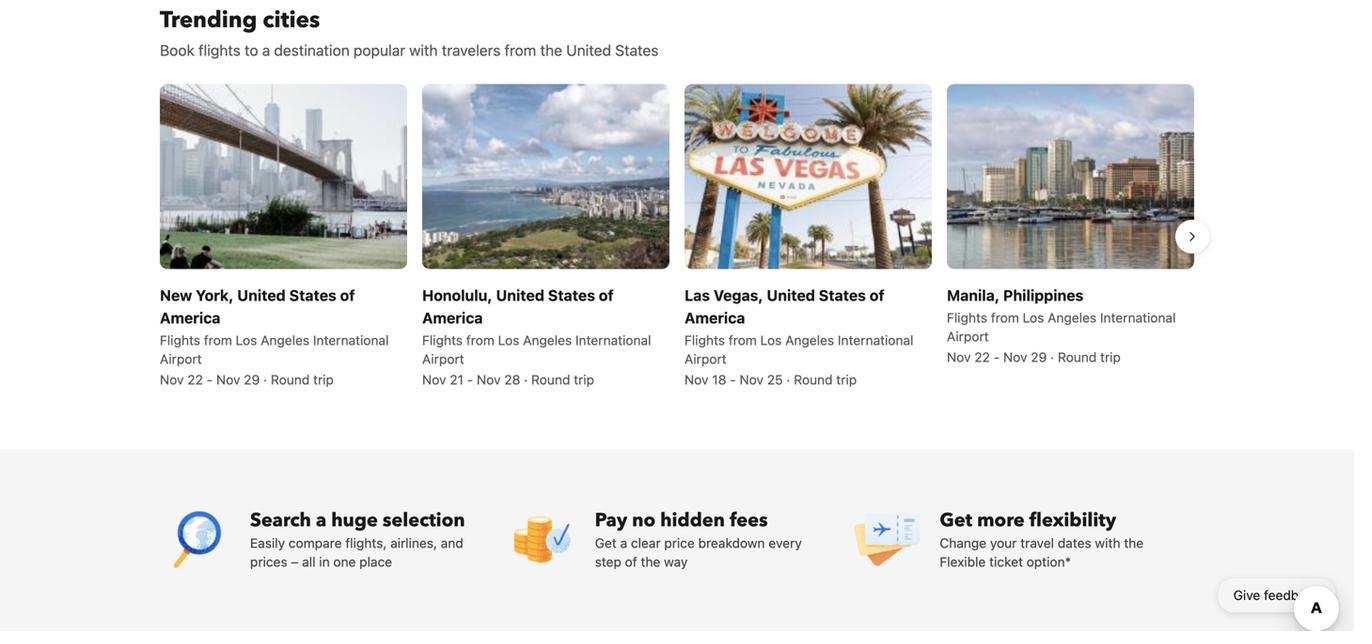 Task type: describe. For each thing, give the bounding box(es) containing it.
angeles inside las vegas, united states of america flights from los angeles international airport nov 18 - nov 25 · round trip
[[785, 333, 834, 348]]

of inside "pay no hidden fees get a clear price breakdown every step of the way"
[[625, 555, 637, 570]]

airport inside manila, philippines flights from los angeles international airport nov 22 - nov 29 · round trip
[[947, 329, 989, 345]]

· inside las vegas, united states of america flights from los angeles international airport nov 18 - nov 25 · round trip
[[786, 372, 790, 388]]

- inside manila, philippines flights from los angeles international airport nov 22 - nov 29 · round trip
[[994, 350, 1000, 365]]

round inside manila, philippines flights from los angeles international airport nov 22 - nov 29 · round trip
[[1058, 350, 1097, 365]]

one
[[333, 555, 356, 570]]

from inside trending cities book flights to a destination popular with travelers from the united states
[[505, 41, 536, 59]]

airport inside new york, united states of america flights from los angeles international airport nov 22 - nov 29 · round trip
[[160, 352, 202, 367]]

angeles inside manila, philippines flights from los angeles international airport nov 22 - nov 29 · round trip
[[1048, 310, 1096, 326]]

a inside search a huge selection easily compare flights, airlines, and prices – all in one place
[[316, 508, 326, 534]]

united inside new york, united states of america flights from los angeles international airport nov 22 - nov 29 · round trip
[[237, 287, 286, 305]]

the inside get more flexibility change your travel dates with the flexible ticket option*
[[1124, 536, 1144, 551]]

los inside las vegas, united states of america flights from los angeles international airport nov 18 - nov 25 · round trip
[[760, 333, 782, 348]]

honolulu, united states of america flights from los angeles international airport nov 21 - nov 28 · round trip
[[422, 287, 651, 388]]

22 inside new york, united states of america flights from los angeles international airport nov 22 - nov 29 · round trip
[[187, 372, 203, 388]]

of inside las vegas, united states of america flights from los angeles international airport nov 18 - nov 25 · round trip
[[870, 287, 884, 305]]

new york, united states of america flights from los angeles international airport nov 22 - nov 29 · round trip
[[160, 287, 389, 388]]

nov left 21
[[422, 372, 446, 388]]

easily
[[250, 536, 285, 551]]

huge
[[331, 508, 378, 534]]

get inside get more flexibility change your travel dates with the flexible ticket option*
[[940, 508, 972, 534]]

to
[[245, 41, 258, 59]]

america inside the honolulu, united states of america flights from los angeles international airport nov 21 - nov 28 · round trip
[[422, 309, 483, 327]]

york,
[[196, 287, 234, 305]]

with inside trending cities book flights to a destination popular with travelers from the united states
[[409, 41, 438, 59]]

nov down new on the top left of the page
[[160, 372, 184, 388]]

united inside trending cities book flights to a destination popular with travelers from the united states
[[566, 41, 611, 59]]

nov down manila,
[[947, 350, 971, 365]]

international inside manila, philippines flights from los angeles international airport nov 22 - nov 29 · round trip
[[1100, 310, 1176, 326]]

las
[[685, 287, 710, 305]]

compare
[[289, 536, 342, 551]]

give feedback
[[1233, 588, 1320, 604]]

new york, united states of america image
[[160, 84, 407, 269]]

flexibility
[[1029, 508, 1116, 534]]

nov down philippines
[[1003, 350, 1027, 365]]

from inside manila, philippines flights from los angeles international airport nov 22 - nov 29 · round trip
[[991, 310, 1019, 326]]

clear
[[631, 536, 661, 551]]

hidden
[[660, 508, 725, 534]]

pay
[[595, 508, 627, 534]]

- inside las vegas, united states of america flights from los angeles international airport nov 18 - nov 25 · round trip
[[730, 372, 736, 388]]

option*
[[1027, 555, 1071, 570]]

breakdown
[[698, 536, 765, 551]]

united inside the honolulu, united states of america flights from los angeles international airport nov 21 - nov 28 · round trip
[[496, 287, 544, 305]]

flights inside las vegas, united states of america flights from los angeles international airport nov 18 - nov 25 · round trip
[[685, 333, 725, 348]]

honolulu, united states of america image
[[422, 84, 669, 269]]

angeles inside the honolulu, united states of america flights from los angeles international airport nov 21 - nov 28 · round trip
[[523, 333, 572, 348]]

21
[[450, 372, 464, 388]]

los inside manila, philippines flights from los angeles international airport nov 22 - nov 29 · round trip
[[1023, 310, 1044, 326]]

flights inside new york, united states of america flights from los angeles international airport nov 22 - nov 29 · round trip
[[160, 333, 200, 348]]

fees
[[730, 508, 768, 534]]

united inside las vegas, united states of america flights from los angeles international airport nov 18 - nov 25 · round trip
[[767, 287, 815, 305]]

round inside new york, united states of america flights from los angeles international airport nov 22 - nov 29 · round trip
[[271, 372, 310, 388]]

destination
[[274, 41, 350, 59]]

airport inside the honolulu, united states of america flights from los angeles international airport nov 21 - nov 28 · round trip
[[422, 352, 464, 367]]

search
[[250, 508, 311, 534]]

las vegas, united states of america image
[[685, 84, 932, 269]]

of inside new york, united states of america flights from los angeles international airport nov 22 - nov 29 · round trip
[[340, 287, 355, 305]]

states inside new york, united states of america flights from los angeles international airport nov 22 - nov 29 · round trip
[[289, 287, 336, 305]]

trip inside las vegas, united states of america flights from los angeles international airport nov 18 - nov 25 · round trip
[[836, 372, 857, 388]]

trending cities book flights to a destination popular with travelers from the united states
[[160, 4, 659, 59]]

nov left 18
[[685, 372, 709, 388]]

way
[[664, 555, 688, 570]]

international inside new york, united states of america flights from los angeles international airport nov 22 - nov 29 · round trip
[[313, 333, 389, 348]]

popular
[[353, 41, 405, 59]]

29 inside new york, united states of america flights from los angeles international airport nov 22 - nov 29 · round trip
[[244, 372, 260, 388]]

nov left 28
[[477, 372, 501, 388]]

nov left 25
[[740, 372, 764, 388]]

from inside new york, united states of america flights from los angeles international airport nov 22 - nov 29 · round trip
[[204, 333, 232, 348]]

every
[[769, 536, 802, 551]]

las vegas, united states of america flights from los angeles international airport nov 18 - nov 25 · round trip
[[685, 287, 913, 388]]

new
[[160, 287, 192, 305]]

of inside the honolulu, united states of america flights from los angeles international airport nov 21 - nov 28 · round trip
[[599, 287, 614, 305]]

a for trending
[[262, 41, 270, 59]]

prices
[[250, 555, 287, 570]]

search a huge selection easily compare flights, airlines, and prices – all in one place
[[250, 508, 465, 570]]

more
[[977, 508, 1025, 534]]



Task type: locate. For each thing, give the bounding box(es) containing it.
america down new on the top left of the page
[[160, 309, 220, 327]]

1 vertical spatial 29
[[244, 372, 260, 388]]

22 down manila,
[[974, 350, 990, 365]]

give feedback button
[[1218, 579, 1335, 613]]

1 vertical spatial the
[[1124, 536, 1144, 551]]

·
[[1050, 350, 1054, 365], [263, 372, 267, 388], [524, 372, 528, 388], [786, 372, 790, 388]]

dates
[[1058, 536, 1091, 551]]

25
[[767, 372, 783, 388]]

los
[[1023, 310, 1044, 326], [236, 333, 257, 348], [498, 333, 519, 348], [760, 333, 782, 348]]

get up change
[[940, 508, 972, 534]]

nov
[[947, 350, 971, 365], [1003, 350, 1027, 365], [160, 372, 184, 388], [216, 372, 240, 388], [422, 372, 446, 388], [477, 372, 501, 388], [685, 372, 709, 388], [740, 372, 764, 388]]

states inside the honolulu, united states of america flights from los angeles international airport nov 21 - nov 28 · round trip
[[548, 287, 595, 305]]

angeles inside new york, united states of america flights from los angeles international airport nov 22 - nov 29 · round trip
[[261, 333, 309, 348]]

22
[[974, 350, 990, 365], [187, 372, 203, 388]]

1 horizontal spatial 22
[[974, 350, 990, 365]]

the right travelers at the left top
[[540, 41, 562, 59]]

a up compare
[[316, 508, 326, 534]]

0 vertical spatial 29
[[1031, 350, 1047, 365]]

pay no hidden fees get a clear price breakdown every step of the way
[[595, 508, 802, 570]]

flexible
[[940, 555, 986, 570]]

round
[[1058, 350, 1097, 365], [271, 372, 310, 388], [531, 372, 570, 388], [794, 372, 833, 388]]

the inside "pay no hidden fees get a clear price breakdown every step of the way"
[[641, 555, 660, 570]]

states inside las vegas, united states of america flights from los angeles international airport nov 18 - nov 25 · round trip
[[819, 287, 866, 305]]

22 down new on the top left of the page
[[187, 372, 203, 388]]

from right travelers at the left top
[[505, 41, 536, 59]]

1 horizontal spatial 29
[[1031, 350, 1047, 365]]

get
[[940, 508, 972, 534], [595, 536, 617, 551]]

states
[[615, 41, 659, 59], [289, 287, 336, 305], [548, 287, 595, 305], [819, 287, 866, 305]]

cities
[[263, 4, 320, 35]]

ticket
[[989, 555, 1023, 570]]

give
[[1233, 588, 1260, 604]]

2 vertical spatial a
[[620, 536, 627, 551]]

flights down manila,
[[947, 310, 987, 326]]

0 horizontal spatial the
[[540, 41, 562, 59]]

0 horizontal spatial with
[[409, 41, 438, 59]]

the
[[540, 41, 562, 59], [1124, 536, 1144, 551], [641, 555, 660, 570]]

0 horizontal spatial america
[[160, 309, 220, 327]]

change
[[940, 536, 986, 551]]

- inside the honolulu, united states of america flights from los angeles international airport nov 21 - nov 28 · round trip
[[467, 372, 473, 388]]

manila, philippines flights from los angeles international airport nov 22 - nov 29 · round trip
[[947, 287, 1176, 365]]

with
[[409, 41, 438, 59], [1095, 536, 1120, 551]]

america inside las vegas, united states of america flights from los angeles international airport nov 18 - nov 25 · round trip
[[685, 309, 745, 327]]

flights,
[[345, 536, 387, 551]]

flights inside the honolulu, united states of america flights from los angeles international airport nov 21 - nov 28 · round trip
[[422, 333, 463, 348]]

international inside the honolulu, united states of america flights from los angeles international airport nov 21 - nov 28 · round trip
[[575, 333, 651, 348]]

travelers
[[442, 41, 501, 59]]

airport down new on the top left of the page
[[160, 352, 202, 367]]

1 horizontal spatial with
[[1095, 536, 1120, 551]]

-
[[994, 350, 1000, 365], [207, 372, 213, 388], [467, 372, 473, 388], [730, 372, 736, 388]]

flights up 21
[[422, 333, 463, 348]]

your
[[990, 536, 1017, 551]]

a inside trending cities book flights to a destination popular with travelers from the united states
[[262, 41, 270, 59]]

states inside trending cities book flights to a destination popular with travelers from the united states
[[615, 41, 659, 59]]

trip inside new york, united states of america flights from los angeles international airport nov 22 - nov 29 · round trip
[[313, 372, 334, 388]]

trip
[[1100, 350, 1121, 365], [313, 372, 334, 388], [574, 372, 594, 388], [836, 372, 857, 388]]

flights
[[198, 41, 241, 59]]

america for new
[[160, 309, 220, 327]]

1 horizontal spatial the
[[641, 555, 660, 570]]

united
[[566, 41, 611, 59], [237, 287, 286, 305], [496, 287, 544, 305], [767, 287, 815, 305]]

flights
[[947, 310, 987, 326], [160, 333, 200, 348], [422, 333, 463, 348], [685, 333, 725, 348]]

manila,
[[947, 287, 1000, 305]]

in
[[319, 555, 330, 570]]

from down honolulu,
[[466, 333, 494, 348]]

book
[[160, 41, 195, 59]]

- right 21
[[467, 372, 473, 388]]

airport down manila,
[[947, 329, 989, 345]]

18
[[712, 372, 726, 388]]

the down clear
[[641, 555, 660, 570]]

selection
[[383, 508, 465, 534]]

1 horizontal spatial america
[[422, 309, 483, 327]]

2 vertical spatial the
[[641, 555, 660, 570]]

trip inside manila, philippines flights from los angeles international airport nov 22 - nov 29 · round trip
[[1100, 350, 1121, 365]]

manila, philippines image
[[947, 84, 1194, 269]]

1 america from the left
[[160, 309, 220, 327]]

from down manila,
[[991, 310, 1019, 326]]

vegas,
[[714, 287, 763, 305]]

- down manila,
[[994, 350, 1000, 365]]

0 horizontal spatial 29
[[244, 372, 260, 388]]

with right popular
[[409, 41, 438, 59]]

1 horizontal spatial a
[[316, 508, 326, 534]]

airport up 18
[[685, 352, 727, 367]]

and
[[441, 536, 463, 551]]

a for pay
[[620, 536, 627, 551]]

flights inside manila, philippines flights from los angeles international airport nov 22 - nov 29 · round trip
[[947, 310, 987, 326]]

flights down new on the top left of the page
[[160, 333, 200, 348]]

1 vertical spatial 22
[[187, 372, 203, 388]]

from inside the honolulu, united states of america flights from los angeles international airport nov 21 - nov 28 · round trip
[[466, 333, 494, 348]]

international
[[1100, 310, 1176, 326], [313, 333, 389, 348], [575, 333, 651, 348], [838, 333, 913, 348]]

america down honolulu,
[[422, 309, 483, 327]]

1 vertical spatial a
[[316, 508, 326, 534]]

travel
[[1020, 536, 1054, 551]]

all
[[302, 555, 316, 570]]

a inside "pay no hidden fees get a clear price breakdown every step of the way"
[[620, 536, 627, 551]]

a left clear
[[620, 536, 627, 551]]

a
[[262, 41, 270, 59], [316, 508, 326, 534], [620, 536, 627, 551]]

america inside new york, united states of america flights from los angeles international airport nov 22 - nov 29 · round trip
[[160, 309, 220, 327]]

region containing new york, united states of america
[[145, 76, 1209, 397]]

angeles
[[1048, 310, 1096, 326], [261, 333, 309, 348], [523, 333, 572, 348], [785, 333, 834, 348]]

2 horizontal spatial america
[[685, 309, 745, 327]]

29
[[1031, 350, 1047, 365], [244, 372, 260, 388]]

no
[[632, 508, 656, 534]]

· inside manila, philippines flights from los angeles international airport nov 22 - nov 29 · round trip
[[1050, 350, 1054, 365]]

0 vertical spatial get
[[940, 508, 972, 534]]

- right 18
[[730, 372, 736, 388]]

trending
[[160, 4, 257, 35]]

2 horizontal spatial a
[[620, 536, 627, 551]]

22 inside manila, philippines flights from los angeles international airport nov 22 - nov 29 · round trip
[[974, 350, 990, 365]]

with right dates
[[1095, 536, 1120, 551]]

price
[[664, 536, 695, 551]]

america
[[160, 309, 220, 327], [422, 309, 483, 327], [685, 309, 745, 327]]

feedback
[[1264, 588, 1320, 604]]

the inside trending cities book flights to a destination popular with travelers from the united states
[[540, 41, 562, 59]]

0 horizontal spatial get
[[595, 536, 617, 551]]

–
[[291, 555, 298, 570]]

0 vertical spatial with
[[409, 41, 438, 59]]

1 vertical spatial with
[[1095, 536, 1120, 551]]

from inside las vegas, united states of america flights from los angeles international airport nov 18 - nov 25 · round trip
[[729, 333, 757, 348]]

america for las
[[685, 309, 745, 327]]

philippines
[[1003, 287, 1083, 305]]

0 horizontal spatial a
[[262, 41, 270, 59]]

from down york,
[[204, 333, 232, 348]]

with inside get more flexibility change your travel dates with the flexible ticket option*
[[1095, 536, 1120, 551]]

airlines,
[[390, 536, 437, 551]]

get inside "pay no hidden fees get a clear price breakdown every step of the way"
[[595, 536, 617, 551]]

get more flexibility change your travel dates with the flexible ticket option*
[[940, 508, 1144, 570]]

los inside the honolulu, united states of america flights from los angeles international airport nov 21 - nov 28 · round trip
[[498, 333, 519, 348]]

international inside las vegas, united states of america flights from los angeles international airport nov 18 - nov 25 · round trip
[[838, 333, 913, 348]]

1 horizontal spatial get
[[940, 508, 972, 534]]

region
[[145, 76, 1209, 397]]

2 america from the left
[[422, 309, 483, 327]]

1 vertical spatial get
[[595, 536, 617, 551]]

2 horizontal spatial the
[[1124, 536, 1144, 551]]

nov down york,
[[216, 372, 240, 388]]

· inside the honolulu, united states of america flights from los angeles international airport nov 21 - nov 28 · round trip
[[524, 372, 528, 388]]

from
[[505, 41, 536, 59], [991, 310, 1019, 326], [204, 333, 232, 348], [466, 333, 494, 348], [729, 333, 757, 348]]

america down the las at the right top of page
[[685, 309, 745, 327]]

- inside new york, united states of america flights from los angeles international airport nov 22 - nov 29 · round trip
[[207, 372, 213, 388]]

airport inside las vegas, united states of america flights from los angeles international airport nov 18 - nov 25 · round trip
[[685, 352, 727, 367]]

a right the to
[[262, 41, 270, 59]]

0 horizontal spatial 22
[[187, 372, 203, 388]]

of
[[340, 287, 355, 305], [599, 287, 614, 305], [870, 287, 884, 305], [625, 555, 637, 570]]

los inside new york, united states of america flights from los angeles international airport nov 22 - nov 29 · round trip
[[236, 333, 257, 348]]

flights up 18
[[685, 333, 725, 348]]

honolulu,
[[422, 287, 492, 305]]

airport up 21
[[422, 352, 464, 367]]

3 america from the left
[[685, 309, 745, 327]]

· inside new york, united states of america flights from los angeles international airport nov 22 - nov 29 · round trip
[[263, 372, 267, 388]]

0 vertical spatial the
[[540, 41, 562, 59]]

place
[[359, 555, 392, 570]]

round inside las vegas, united states of america flights from los angeles international airport nov 18 - nov 25 · round trip
[[794, 372, 833, 388]]

- down york,
[[207, 372, 213, 388]]

step
[[595, 555, 621, 570]]

from down the vegas,
[[729, 333, 757, 348]]

round inside the honolulu, united states of america flights from los angeles international airport nov 21 - nov 28 · round trip
[[531, 372, 570, 388]]

trip inside the honolulu, united states of america flights from los angeles international airport nov 21 - nov 28 · round trip
[[574, 372, 594, 388]]

the right dates
[[1124, 536, 1144, 551]]

get up step
[[595, 536, 617, 551]]

29 inside manila, philippines flights from los angeles international airport nov 22 - nov 29 · round trip
[[1031, 350, 1047, 365]]

0 vertical spatial 22
[[974, 350, 990, 365]]

28
[[504, 372, 520, 388]]

0 vertical spatial a
[[262, 41, 270, 59]]

airport
[[947, 329, 989, 345], [160, 352, 202, 367], [422, 352, 464, 367], [685, 352, 727, 367]]



Task type: vqa. For each thing, say whether or not it's contained in the screenshot.
1st property from the bottom of the page
no



